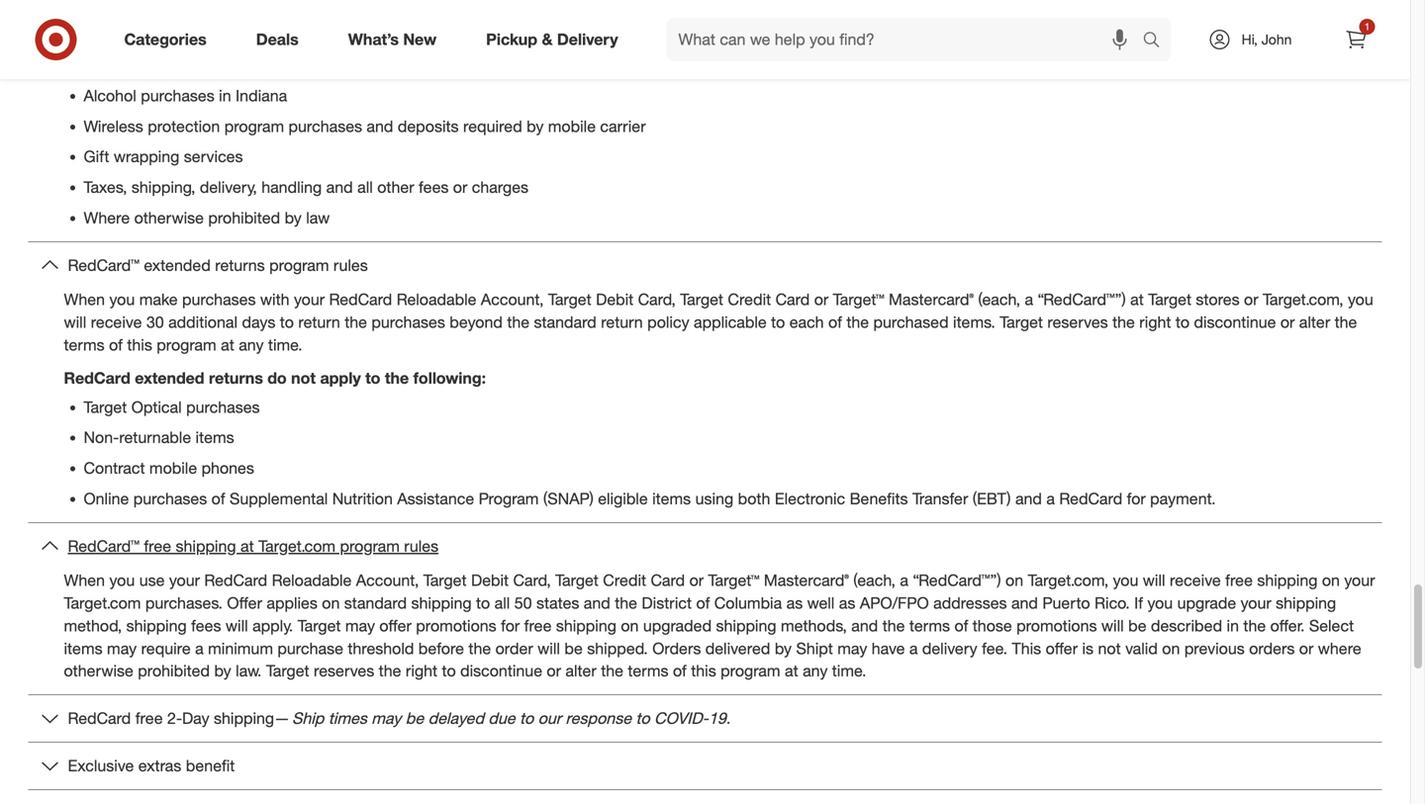 Task type: vqa. For each thing, say whether or not it's contained in the screenshot.
additional
yes



Task type: describe. For each thing, give the bounding box(es) containing it.
reserves inside when you make purchases with your redcard reloadable account, target debit card, target credit card or target™ mastercard® (each, a "redcard™") at target stores or target.com, you will receive 30 additional days to return the purchases beyond the standard return policy applicable to each of the purchased items. target reserves the right to discontinue or alter the terms of this program at any time.
[[1048, 313, 1108, 332]]

fee.
[[982, 639, 1008, 658]]

0 vertical spatial offer
[[379, 617, 412, 636]]

will down rico.
[[1102, 617, 1124, 636]]

alter inside the when you use your redcard reloadable account, target debit card, target credit card or target™ mastercard® (each, a "redcard™") on target.com, you will receive free shipping on your target.com purchases. offer applies on standard shipping to all 50 states and the district of columbia as well as apo/fpo addresses and puerto rico. if you upgrade your shipping method, shipping fees will apply. target may offer promotions for free shipping on upgraded shipping methods, and the terms of those promotions will be described in the offer. select items may require a minimum purchase threshold before the order will be shipped. orders delivered by shipt may have a delivery fee. this offer is not valid on previous orders or where otherwise prohibited by law. target reserves the right to discontinue or alter the terms of this program at any time.
[[566, 662, 597, 681]]

applies
[[267, 594, 318, 613]]

2-
[[167, 709, 182, 729]]

assistance
[[397, 489, 474, 509]]

0 horizontal spatial be
[[406, 709, 424, 729]]

rico.
[[1095, 594, 1130, 613]]

redcard free 2-day shipping — ship times may be delayed due to our response to covid-19.
[[68, 709, 731, 729]]

apply.
[[252, 617, 293, 636]]

target.com, inside the when you use your redcard reloadable account, target debit card, target credit card or target™ mastercard® (each, a "redcard™") on target.com, you will receive free shipping on your target.com purchases. offer applies on standard shipping to all 50 states and the district of columbia as well as apo/fpo addresses and puerto rico. if you upgrade your shipping method, shipping fees will apply. target may offer promotions for free shipping on upgraded shipping methods, and the terms of those promotions will be described in the offer. select items may require a minimum purchase threshold before the order will be shipped. orders delivered by shipt may have a delivery fee. this offer is not valid on previous orders or where otherwise prohibited by law. target reserves the right to discontinue or alter the terms of this program at any time.
[[1028, 571, 1109, 591]]

nutrition
[[332, 489, 393, 509]]

reloads,
[[505, 25, 561, 44]]

and up law
[[326, 178, 353, 197]]

wireless
[[84, 117, 143, 136]]

0 horizontal spatial all
[[357, 178, 373, 197]]

target.com inside the when you use your redcard reloadable account, target debit card, target credit card or target™ mastercard® (each, a "redcard™") on target.com, you will receive free shipping on your target.com purchases. offer applies on standard shipping to all 50 states and the district of columbia as well as apo/fpo addresses and puerto rico. if you upgrade your shipping method, shipping fees will apply. target may offer promotions for free shipping on upgraded shipping methods, and the terms of those promotions will be described in the offer. select items may require a minimum purchase threshold before the order will be shipped. orders delivered by shipt may have a delivery fee. this offer is not valid on previous orders or where otherwise prohibited by law. target reserves the right to discontinue or alter the terms of this program at any time.
[[64, 594, 141, 613]]

addresses
[[934, 594, 1007, 613]]

search button
[[1134, 18, 1181, 65]]

stores
[[1196, 290, 1240, 310]]

time. inside when you make purchases with your redcard reloadable account, target debit card, target credit card or target™ mastercard® (each, a "redcard™") at target stores or target.com, you will receive 30 additional days to return the purchases beyond the standard return policy applicable to each of the purchased items. target reserves the right to discontinue or alter the terms of this program at any time.
[[268, 335, 302, 355]]

if
[[1134, 594, 1143, 613]]

credit
[[131, 25, 172, 44]]

required
[[463, 117, 522, 136]]

program inside when you make purchases with your redcard reloadable account, target debit card, target credit card or target™ mastercard® (each, a "redcard™") at target stores or target.com, you will receive 30 additional days to return the purchases beyond the standard return policy applicable to each of the purchased items. target reserves the right to discontinue or alter the terms of this program at any time.
[[157, 335, 216, 355]]

program inside the when you use your redcard reloadable account, target debit card, target credit card or target™ mastercard® (each, a "redcard™") on target.com, you will receive free shipping on your target.com purchases. offer applies on standard shipping to all 50 states and the district of columbia as well as apo/fpo addresses and puerto rico. if you upgrade your shipping method, shipping fees will apply. target may offer promotions for free shipping on upgraded shipping methods, and the terms of those promotions will be described in the offer. select items may require a minimum purchase threshold before the order will be shipped. orders delivered by shipt may have a delivery fee. this offer is not valid on previous orders or where otherwise prohibited by law. target reserves the right to discontinue or alter the terms of this program at any time.
[[721, 662, 781, 681]]

order
[[495, 639, 533, 658]]

services
[[184, 147, 243, 166]]

a inside when you make purchases with your redcard reloadable account, target debit card, target credit card or target™ mastercard® (each, a "redcard™") at target stores or target.com, you will receive 30 additional days to return the purchases beyond the standard return policy applicable to each of the purchased items. target reserves the right to discontinue or alter the terms of this program at any time.
[[1025, 290, 1033, 310]]

our
[[538, 709, 561, 729]]

may right "times"
[[371, 709, 401, 729]]

at down additional
[[221, 335, 234, 355]]

of right each
[[828, 313, 842, 332]]

pickup & delivery
[[486, 30, 618, 49]]

categories link
[[107, 18, 231, 61]]

this inside the when you use your redcard reloadable account, target debit card, target credit card or target™ mastercard® (each, a "redcard™") on target.com, you will receive free shipping on your target.com purchases. offer applies on standard shipping to all 50 states and the district of columbia as well as apo/fpo addresses and puerto rico. if you upgrade your shipping method, shipping fees will apply. target may offer promotions for free shipping on upgraded shipping methods, and the terms of those promotions will be described in the offer. select items may require a minimum purchase threshold before the order will be shipped. orders delivered by shipt may have a delivery fee. this offer is not valid on previous orders or where otherwise prohibited by law. target reserves the right to discontinue or alter the terms of this program at any time.
[[691, 662, 716, 681]]

is
[[1082, 639, 1094, 658]]

additional
[[168, 313, 238, 332]]

new
[[403, 30, 437, 49]]

1 return from the left
[[298, 313, 340, 332]]

0 vertical spatial prohibited
[[208, 208, 280, 227]]

50
[[514, 594, 532, 613]]

puerto
[[1043, 594, 1090, 613]]

0 vertical spatial card
[[656, 25, 690, 44]]

standard inside when you make purchases with your redcard reloadable account, target debit card, target credit card or target™ mastercard® (each, a "redcard™") at target stores or target.com, you will receive 30 additional days to return the purchases beyond the standard return policy applicable to each of the purchased items. target reserves the right to discontinue or alter the terms of this program at any time.
[[534, 313, 597, 332]]

purchases left beyond
[[372, 313, 445, 332]]

rules inside dropdown button
[[333, 256, 368, 275]]

card inside the when you use your redcard reloadable account, target debit card, target credit card or target™ mastercard® (each, a "redcard™") on target.com, you will receive free shipping on your target.com purchases. offer applies on standard shipping to all 50 states and the district of columbia as well as apo/fpo addresses and puerto rico. if you upgrade your shipping method, shipping fees will apply. target may offer promotions for free shipping on upgraded shipping methods, and the terms of those promotions will be described in the offer. select items may require a minimum purchase threshold before the order will be shipped. orders delivered by shipt may have a delivery fee. this offer is not valid on previous orders or where otherwise prohibited by law. target reserves the right to discontinue or alter the terms of this program at any time.
[[651, 571, 685, 591]]

will up 'if'
[[1143, 571, 1166, 591]]

0 vertical spatial mobile
[[548, 117, 596, 136]]

0 vertical spatial not
[[291, 368, 316, 388]]

shipping inside dropdown button
[[176, 537, 236, 556]]

eligible
[[598, 489, 648, 509]]

reloadable for cash
[[383, 25, 463, 44]]

extended for redcard™
[[144, 256, 211, 275]]

beyond
[[450, 313, 503, 332]]

will up minimum
[[226, 617, 248, 636]]

ship
[[292, 709, 324, 729]]

response
[[566, 709, 631, 729]]

your up offer.
[[1241, 594, 1272, 613]]

with
[[260, 290, 290, 310]]

have
[[872, 639, 905, 658]]

—
[[274, 709, 288, 729]]

0 vertical spatial debit
[[613, 25, 651, 44]]

what's new
[[348, 30, 437, 49]]

threshold
[[348, 639, 414, 658]]

0 vertical spatial in
[[219, 86, 231, 105]]

target.com inside dropdown button
[[258, 537, 336, 556]]

offer.
[[1270, 617, 1305, 636]]

redcard™ for redcard™ free shipping at target.com program rules
[[68, 537, 139, 556]]

categories
[[124, 30, 207, 49]]

of down phones
[[211, 489, 225, 509]]

redcard™ extended returns program rules
[[68, 256, 368, 275]]

purchased
[[873, 313, 949, 332]]

3 cash from the left
[[802, 25, 836, 44]]

right inside when you make purchases with your redcard reloadable account, target debit card, target credit card or target™ mastercard® (each, a "redcard™") at target stores or target.com, you will receive 30 additional days to return the purchases beyond the standard return policy applicable to each of the purchased items. target reserves the right to discontinue or alter the terms of this program at any time.
[[1139, 313, 1171, 332]]

of down addresses
[[955, 617, 968, 636]]

free up upgrade
[[1226, 571, 1253, 591]]

and right (ebt)
[[1015, 489, 1042, 509]]

following:
[[413, 368, 486, 388]]

fees inside the when you use your redcard reloadable account, target debit card, target credit card or target™ mastercard® (each, a "redcard™") on target.com, you will receive free shipping on your target.com purchases. offer applies on standard shipping to all 50 states and the district of columbia as well as apo/fpo addresses and puerto rico. if you upgrade your shipping method, shipping fees will apply. target may offer promotions for free shipping on upgraded shipping methods, and the terms of those promotions will be described in the offer. select items may require a minimum purchase threshold before the order will be shipped. orders delivered by shipt may have a delivery fee. this offer is not valid on previous orders or where otherwise prohibited by law. target reserves the right to discontinue or alter the terms of this program at any time.
[[191, 617, 221, 636]]

apply
[[320, 368, 361, 388]]

by right required
[[527, 117, 544, 136]]

at inside dropdown button
[[241, 537, 254, 556]]

day
[[182, 709, 209, 729]]

times
[[328, 709, 367, 729]]

require
[[141, 639, 191, 658]]

"redcard™") inside the when you use your redcard reloadable account, target debit card, target credit card or target™ mastercard® (each, a "redcard™") on target.com, you will receive free shipping on your target.com purchases. offer applies on standard shipping to all 50 states and the district of columbia as well as apo/fpo addresses and puerto rico. if you upgrade your shipping method, shipping fees will apply. target may offer promotions for free shipping on upgraded shipping methods, and the terms of those promotions will be described in the offer. select items may require a minimum purchase threshold before the order will be shipped. orders delivered by shipt may have a delivery fee. this offer is not valid on previous orders or where otherwise prohibited by law. target reserves the right to discontinue or alter the terms of this program at any time.
[[913, 571, 1001, 591]]

hi,
[[1242, 31, 1258, 48]]

where
[[1318, 639, 1362, 658]]

returns for do
[[209, 368, 263, 388]]

at inside the when you use your redcard reloadable account, target debit card, target credit card or target™ mastercard® (each, a "redcard™") on target.com, you will receive free shipping on your target.com purchases. offer applies on standard shipping to all 50 states and the district of columbia as well as apo/fpo addresses and puerto rico. if you upgrade your shipping method, shipping fees will apply. target may offer promotions for free shipping on upgraded shipping methods, and the terms of those promotions will be described in the offer. select items may require a minimum purchase threshold before the order will be shipped. orders delivered by shipt may have a delivery fee. this offer is not valid on previous orders or where otherwise prohibited by law. target reserves the right to discontinue or alter the terms of this program at any time.
[[785, 662, 798, 681]]

covid-
[[654, 709, 709, 729]]

transfer
[[913, 489, 968, 509]]

shipt
[[796, 639, 833, 658]]

delivery,
[[200, 178, 257, 197]]

phones
[[201, 459, 254, 478]]

mastercard® inside the when you use your redcard reloadable account, target debit card, target credit card or target™ mastercard® (each, a "redcard™") on target.com, you will receive free shipping on your target.com purchases. offer applies on standard shipping to all 50 states and the district of columbia as well as apo/fpo addresses and puerto rico. if you upgrade your shipping method, shipping fees will apply. target may offer promotions for free shipping on upgraded shipping methods, and the terms of those promotions will be described in the offer. select items may require a minimum purchase threshold before the order will be shipped. orders delivered by shipt may have a delivery fee. this offer is not valid on previous orders or where otherwise prohibited by law. target reserves the right to discontinue or alter the terms of this program at any time.
[[764, 571, 849, 591]]

make
[[139, 290, 178, 310]]

protection
[[148, 117, 220, 136]]

use
[[139, 571, 165, 591]]

electronic
[[775, 489, 845, 509]]

alcohol purchases in indiana
[[84, 86, 287, 105]]

1 link
[[1335, 18, 1378, 61]]

purchases down contract mobile phones
[[133, 489, 207, 509]]

law.
[[236, 662, 262, 681]]

2 horizontal spatial be
[[1128, 617, 1147, 636]]

1
[[1365, 20, 1370, 33]]

purchases up additional
[[182, 290, 256, 310]]

your up purchases.
[[169, 571, 200, 591]]

time. inside the when you use your redcard reloadable account, target debit card, target credit card or target™ mastercard® (each, a "redcard™") on target.com, you will receive free shipping on your target.com purchases. offer applies on standard shipping to all 50 states and the district of columbia as well as apo/fpo addresses and puerto rico. if you upgrade your shipping method, shipping fees will apply. target may offer promotions for free shipping on upgraded shipping methods, and the terms of those promotions will be described in the offer. select items may require a minimum purchase threshold before the order will be shipped. orders delivered by shipt may have a delivery fee. this offer is not valid on previous orders or where otherwise prohibited by law. target reserves the right to discontinue or alter the terms of this program at any time.
[[832, 662, 867, 681]]

1 horizontal spatial for
[[1127, 489, 1146, 509]]

well
[[807, 594, 835, 613]]

&
[[542, 30, 553, 49]]

deals
[[256, 30, 299, 49]]

other
[[377, 178, 414, 197]]

target™ inside the when you use your redcard reloadable account, target debit card, target credit card or target™ mastercard® (each, a "redcard™") on target.com, you will receive free shipping on your target.com purchases. offer applies on standard shipping to all 50 states and the district of columbia as well as apo/fpo addresses and puerto rico. if you upgrade your shipping method, shipping fees will apply. target may offer promotions for free shipping on upgraded shipping methods, and the terms of those promotions will be described in the offer. select items may require a minimum purchase threshold before the order will be shipped. orders delivered by shipt may have a delivery fee. this offer is not valid on previous orders or where otherwise prohibited by law. target reserves the right to discontinue or alter the terms of this program at any time.
[[708, 571, 760, 591]]

on down described
[[1162, 639, 1180, 658]]

1 horizontal spatial items
[[196, 428, 234, 448]]

of up upgraded
[[696, 594, 710, 613]]

when you use your redcard reloadable account, target debit card, target credit card or target™ mastercard® (each, a "redcard™") on target.com, you will receive free shipping on your target.com purchases. offer applies on standard shipping to all 50 states and the district of columbia as well as apo/fpo addresses and puerto rico. if you upgrade your shipping method, shipping fees will apply. target may offer promotions for free shipping on upgraded shipping methods, and the terms of those promotions will be described in the offer. select items may require a minimum purchase threshold before the order will be shipped. orders delivered by shipt may have a delivery fee. this offer is not valid on previous orders or where otherwise prohibited by law. target reserves the right to discontinue or alter the terms of this program at any time.
[[64, 571, 1375, 681]]

by left shipt
[[775, 639, 792, 658]]

pickup
[[486, 30, 538, 49]]

not inside the when you use your redcard reloadable account, target debit card, target credit card or target™ mastercard® (each, a "redcard™") on target.com, you will receive free shipping on your target.com purchases. offer applies on standard shipping to all 50 states and the district of columbia as well as apo/fpo addresses and puerto rico. if you upgrade your shipping method, shipping fees will apply. target may offer promotions for free shipping on upgraded shipping methods, and the terms of those promotions will be described in the offer. select items may require a minimum purchase threshold before the order will be shipped. orders delivered by shipt may have a delivery fee. this offer is not valid on previous orders or where otherwise prohibited by law. target reserves the right to discontinue or alter the terms of this program at any time.
[[1098, 639, 1121, 658]]

redcard inside the when you use your redcard reloadable account, target debit card, target credit card or target™ mastercard® (each, a "redcard™") on target.com, you will receive free shipping on your target.com purchases. offer applies on standard shipping to all 50 states and the district of columbia as well as apo/fpo addresses and puerto rico. if you upgrade your shipping method, shipping fees will apply. target may offer promotions for free shipping on upgraded shipping methods, and the terms of those promotions will be described in the offer. select items may require a minimum purchase threshold before the order will be shipped. orders delivered by shipt may have a delivery fee. this offer is not valid on previous orders or where otherwise prohibited by law. target reserves the right to discontinue or alter the terms of this program at any time.
[[204, 571, 267, 591]]

account, inside when you make purchases with your redcard reloadable account, target debit card, target credit card or target™ mastercard® (each, a "redcard™") at target stores or target.com, you will receive 30 additional days to return the purchases beyond the standard return policy applicable to each of the purchased items. target reserves the right to discontinue or alter the terms of this program at any time.
[[481, 290, 544, 310]]

(ebt)
[[973, 489, 1011, 509]]

apo/fpo
[[860, 594, 929, 613]]

30
[[146, 313, 164, 332]]

redcard™ for redcard™ extended returns program rules
[[68, 256, 139, 275]]

at left stores
[[1131, 290, 1144, 310]]

delivery
[[557, 30, 618, 49]]

by left law
[[285, 208, 302, 227]]

returnable
[[119, 428, 191, 448]]

on up select
[[1322, 571, 1340, 591]]

redcard™ extended returns program rules button
[[28, 242, 1382, 289]]

handling
[[261, 178, 322, 197]]

target credit account payments, redcard reloadable cash reloads, target debit card cash back and cash advances on the target mastercard
[[84, 25, 1090, 44]]

What can we help you find? suggestions appear below search field
[[667, 18, 1148, 61]]

online
[[84, 489, 129, 509]]

delivery
[[922, 639, 978, 658]]

purchases.
[[145, 594, 223, 613]]

gift
[[84, 147, 109, 166]]

target™ inside when you make purchases with your redcard reloadable account, target debit card, target credit card or target™ mastercard® (each, a "redcard™") at target stores or target.com, you will receive 30 additional days to return the purchases beyond the standard return policy applicable to each of the purchased items. target reserves the right to discontinue or alter the terms of this program at any time.
[[833, 290, 884, 310]]

purchases up "taxes, shipping, delivery, handling and all other fees or charges"
[[289, 117, 362, 136]]

when you make purchases with your redcard reloadable account, target debit card, target credit card or target™ mastercard® (each, a "redcard™") at target stores or target.com, you will receive 30 additional days to return the purchases beyond the standard return policy applicable to each of the purchased items. target reserves the right to discontinue or alter the terms of this program at any time.
[[64, 290, 1374, 355]]

(each, inside the when you use your redcard reloadable account, target debit card, target credit card or target™ mastercard® (each, a "redcard™") on target.com, you will receive free shipping on your target.com purchases. offer applies on standard shipping to all 50 states and the district of columbia as well as apo/fpo addresses and puerto rico. if you upgrade your shipping method, shipping fees will apply. target may offer promotions for free shipping on upgraded shipping methods, and the terms of those promotions will be described in the offer. select items may require a minimum purchase threshold before the order will be shipped. orders delivered by shipt may have a delivery fee. this offer is not valid on previous orders or where otherwise prohibited by law. target reserves the right to discontinue or alter the terms of this program at any time.
[[853, 571, 896, 591]]

any inside when you make purchases with your redcard reloadable account, target debit card, target credit card or target™ mastercard® (each, a "redcard™") at target stores or target.com, you will receive 30 additional days to return the purchases beyond the standard return policy applicable to each of the purchased items. target reserves the right to discontinue or alter the terms of this program at any time.
[[239, 335, 264, 355]]

receive inside when you make purchases with your redcard reloadable account, target debit card, target credit card or target™ mastercard® (each, a "redcard™") at target stores or target.com, you will receive 30 additional days to return the purchases beyond the standard return policy applicable to each of the purchased items. target reserves the right to discontinue or alter the terms of this program at any time.
[[91, 313, 142, 332]]

redcard extended returns do not apply to the following:
[[64, 368, 486, 388]]

and left the deposits on the top of page
[[367, 117, 393, 136]]

on up addresses
[[1006, 571, 1024, 591]]

columbia
[[714, 594, 782, 613]]

by left law.
[[214, 662, 231, 681]]

extended for redcard
[[135, 368, 204, 388]]

redcard left payment.
[[1059, 489, 1123, 509]]

redcard right deals
[[315, 25, 379, 44]]

program inside dropdown button
[[340, 537, 400, 556]]

reloadable inside when you make purchases with your redcard reloadable account, target debit card, target credit card or target™ mastercard® (each, a "redcard™") at target stores or target.com, you will receive 30 additional days to return the purchases beyond the standard return policy applicable to each of the purchased items. target reserves the right to discontinue or alter the terms of this program at any time.
[[397, 290, 477, 310]]



Task type: locate. For each thing, give the bounding box(es) containing it.
exclusive extras benefit button
[[28, 743, 1382, 790]]

redcard™ inside dropdown button
[[68, 537, 139, 556]]

1 vertical spatial all
[[495, 594, 510, 613]]

1 promotions from the left
[[416, 617, 497, 636]]

terms down orders
[[628, 662, 669, 681]]

fees down purchases.
[[191, 617, 221, 636]]

0 horizontal spatial "redcard™")
[[913, 571, 1001, 591]]

john
[[1262, 31, 1292, 48]]

or
[[453, 178, 468, 197], [814, 290, 829, 310], [1244, 290, 1259, 310], [1281, 313, 1295, 332], [689, 571, 704, 591], [1299, 639, 1314, 658], [547, 662, 561, 681]]

debit up order
[[471, 571, 509, 591]]

1 horizontal spatial in
[[1227, 617, 1239, 636]]

0 horizontal spatial cash
[[467, 25, 501, 44]]

delayed
[[428, 709, 484, 729]]

2 cash from the left
[[694, 25, 728, 44]]

in inside the when you use your redcard reloadable account, target debit card, target credit card or target™ mastercard® (each, a "redcard™") on target.com, you will receive free shipping on your target.com purchases. offer applies on standard shipping to all 50 states and the district of columbia as well as apo/fpo addresses and puerto rico. if you upgrade your shipping method, shipping fees will apply. target may offer promotions for free shipping on upgraded shipping methods, and the terms of those promotions will be described in the offer. select items may require a minimum purchase threshold before the order will be shipped. orders delivered by shipt may have a delivery fee. this offer is not valid on previous orders or where otherwise prohibited by law. target reserves the right to discontinue or alter the terms of this program at any time.
[[1227, 617, 1239, 636]]

upgraded
[[643, 617, 712, 636]]

this
[[1012, 639, 1041, 658]]

reloadable inside the when you use your redcard reloadable account, target debit card, target credit card or target™ mastercard® (each, a "redcard™") on target.com, you will receive free shipping on your target.com purchases. offer applies on standard shipping to all 50 states and the district of columbia as well as apo/fpo addresses and puerto rico. if you upgrade your shipping method, shipping fees will apply. target may offer promotions for free shipping on upgraded shipping methods, and the terms of those promotions will be described in the offer. select items may require a minimum purchase threshold before the order will be shipped. orders delivered by shipt may have a delivery fee. this offer is not valid on previous orders or where otherwise prohibited by law. target reserves the right to discontinue or alter the terms of this program at any time.
[[272, 571, 352, 591]]

0 vertical spatial target.com,
[[1263, 290, 1344, 310]]

target.com, inside when you make purchases with your redcard reloadable account, target debit card, target credit card or target™ mastercard® (each, a "redcard™") at target stores or target.com, you will receive 30 additional days to return the purchases beyond the standard return policy applicable to each of the purchased items. target reserves the right to discontinue or alter the terms of this program at any time.
[[1263, 290, 1344, 310]]

mastercard
[[1010, 25, 1090, 44]]

1 vertical spatial standard
[[344, 594, 407, 613]]

0 vertical spatial otherwise
[[134, 208, 204, 227]]

purchases down redcard extended returns do not apply to the following:
[[186, 398, 260, 417]]

on right advances
[[913, 25, 931, 44]]

in
[[219, 86, 231, 105], [1227, 617, 1239, 636]]

redcard up apply
[[329, 290, 392, 310]]

right inside the when you use your redcard reloadable account, target debit card, target credit card or target™ mastercard® (each, a "redcard™") on target.com, you will receive free shipping on your target.com purchases. offer applies on standard shipping to all 50 states and the district of columbia as well as apo/fpo addresses and puerto rico. if you upgrade your shipping method, shipping fees will apply. target may offer promotions for free shipping on upgraded shipping methods, and the terms of those promotions will be described in the offer. select items may require a minimum purchase threshold before the order will be shipped. orders delivered by shipt may have a delivery fee. this offer is not valid on previous orders or where otherwise prohibited by law. target reserves the right to discontinue or alter the terms of this program at any time.
[[406, 662, 438, 681]]

target.com up "method,"
[[64, 594, 141, 613]]

any down days at left top
[[239, 335, 264, 355]]

not right do
[[291, 368, 316, 388]]

otherwise
[[134, 208, 204, 227], [64, 662, 133, 681]]

and right the back
[[771, 25, 798, 44]]

credit up district
[[603, 571, 646, 591]]

debit inside when you make purchases with your redcard reloadable account, target debit card, target credit card or target™ mastercard® (each, a "redcard™") at target stores or target.com, you will receive 30 additional days to return the purchases beyond the standard return policy applicable to each of the purchased items. target reserves the right to discontinue or alter the terms of this program at any time.
[[596, 290, 634, 310]]

1 cash from the left
[[467, 25, 501, 44]]

1 horizontal spatial all
[[495, 594, 510, 613]]

card, inside the when you use your redcard reloadable account, target debit card, target credit card or target™ mastercard® (each, a "redcard™") on target.com, you will receive free shipping on your target.com purchases. offer applies on standard shipping to all 50 states and the district of columbia as well as apo/fpo addresses and puerto rico. if you upgrade your shipping method, shipping fees will apply. target may offer promotions for free shipping on upgraded shipping methods, and the terms of those promotions will be described in the offer. select items may require a minimum purchase threshold before the order will be shipped. orders delivered by shipt may have a delivery fee. this offer is not valid on previous orders or where otherwise prohibited by law. target reserves the right to discontinue or alter the terms of this program at any time.
[[513, 571, 551, 591]]

1 horizontal spatial receive
[[1170, 571, 1221, 591]]

0 horizontal spatial return
[[298, 313, 340, 332]]

redcard™ inside dropdown button
[[68, 256, 139, 275]]

redcard™ down where
[[68, 256, 139, 275]]

0 vertical spatial be
[[1128, 617, 1147, 636]]

0 vertical spatial time.
[[268, 335, 302, 355]]

terms inside when you make purchases with your redcard reloadable account, target debit card, target credit card or target™ mastercard® (each, a "redcard™") at target stores or target.com, you will receive 30 additional days to return the purchases beyond the standard return policy applicable to each of the purchased items. target reserves the right to discontinue or alter the terms of this program at any time.
[[64, 335, 105, 355]]

account, up threshold
[[356, 571, 419, 591]]

free down 50
[[524, 617, 552, 636]]

all inside the when you use your redcard reloadable account, target debit card, target credit card or target™ mastercard® (each, a "redcard™") on target.com, you will receive free shipping on your target.com purchases. offer applies on standard shipping to all 50 states and the district of columbia as well as apo/fpo addresses and puerto rico. if you upgrade your shipping method, shipping fees will apply. target may offer promotions for free shipping on upgraded shipping methods, and the terms of those promotions will be described in the offer. select items may require a minimum purchase threshold before the order will be shipped. orders delivered by shipt may have a delivery fee. this offer is not valid on previous orders or where otherwise prohibited by law. target reserves the right to discontinue or alter the terms of this program at any time.
[[495, 594, 510, 613]]

0 vertical spatial alter
[[1299, 313, 1330, 332]]

1 vertical spatial when
[[64, 571, 105, 591]]

promotions
[[416, 617, 497, 636], [1017, 617, 1097, 636]]

items up phones
[[196, 428, 234, 448]]

0 horizontal spatial target™
[[708, 571, 760, 591]]

supplemental
[[230, 489, 328, 509]]

0 vertical spatial discontinue
[[1194, 313, 1276, 332]]

0 vertical spatial extended
[[144, 256, 211, 275]]

1 vertical spatial offer
[[1046, 639, 1078, 658]]

items
[[196, 428, 234, 448], [652, 489, 691, 509], [64, 639, 103, 658]]

returns for program
[[215, 256, 265, 275]]

be left delayed
[[406, 709, 424, 729]]

1 vertical spatial receive
[[1170, 571, 1221, 591]]

1 horizontal spatial "redcard™")
[[1038, 290, 1126, 310]]

1 horizontal spatial this
[[691, 662, 716, 681]]

as right well
[[839, 594, 856, 613]]

all left 50
[[495, 594, 510, 613]]

charges
[[472, 178, 529, 197]]

when for receive
[[64, 290, 105, 310]]

1 horizontal spatial reserves
[[1048, 313, 1108, 332]]

redcard up non-
[[64, 368, 130, 388]]

applicable
[[694, 313, 767, 332]]

1 horizontal spatial target.com,
[[1263, 290, 1344, 310]]

2 horizontal spatial items
[[652, 489, 691, 509]]

standard
[[534, 313, 597, 332], [344, 594, 407, 613]]

0 vertical spatial (each,
[[978, 290, 1021, 310]]

receive inside the when you use your redcard reloadable account, target debit card, target credit card or target™ mastercard® (each, a "redcard™") on target.com, you will receive free shipping on your target.com purchases. offer applies on standard shipping to all 50 states and the district of columbia as well as apo/fpo addresses and puerto rico. if you upgrade your shipping method, shipping fees will apply. target may offer promotions for free shipping on upgraded shipping methods, and the terms of those promotions will be described in the offer. select items may require a minimum purchase threshold before the order will be shipped. orders delivered by shipt may have a delivery fee. this offer is not valid on previous orders or where otherwise prohibited by law. target reserves the right to discontinue or alter the terms of this program at any time.
[[1170, 571, 1221, 591]]

any
[[239, 335, 264, 355], [803, 662, 828, 681]]

1 vertical spatial "redcard™")
[[913, 571, 1001, 591]]

1 vertical spatial returns
[[209, 368, 263, 388]]

discontinue down stores
[[1194, 313, 1276, 332]]

select
[[1309, 617, 1354, 636]]

2 vertical spatial debit
[[471, 571, 509, 591]]

reserves inside the when you use your redcard reloadable account, target debit card, target credit card or target™ mastercard® (each, a "redcard™") on target.com, you will receive free shipping on your target.com purchases. offer applies on standard shipping to all 50 states and the district of columbia as well as apo/fpo addresses and puerto rico. if you upgrade your shipping method, shipping fees will apply. target may offer promotions for free shipping on upgraded shipping methods, and the terms of those promotions will be described in the offer. select items may require a minimum purchase threshold before the order will be shipped. orders delivered by shipt may have a delivery fee. this offer is not valid on previous orders or where otherwise prohibited by law. target reserves the right to discontinue or alter the terms of this program at any time.
[[314, 662, 374, 681]]

2 redcard™ from the top
[[68, 537, 139, 556]]

promotions up before
[[416, 617, 497, 636]]

1 when from the top
[[64, 290, 105, 310]]

1 vertical spatial mastercard®
[[764, 571, 849, 591]]

will left 30
[[64, 313, 86, 332]]

shipping
[[176, 537, 236, 556], [1257, 571, 1318, 591], [411, 594, 472, 613], [1276, 594, 1336, 613], [126, 617, 187, 636], [556, 617, 617, 636], [716, 617, 777, 636], [214, 709, 274, 729]]

1 horizontal spatial as
[[839, 594, 856, 613]]

2 when from the top
[[64, 571, 105, 591]]

wrapping
[[114, 147, 179, 166]]

methods,
[[781, 617, 847, 636]]

purchases up protection at the left top
[[141, 86, 214, 105]]

redcard
[[315, 25, 379, 44], [329, 290, 392, 310], [64, 368, 130, 388], [1059, 489, 1123, 509], [204, 571, 267, 591], [68, 709, 131, 729]]

will inside when you make purchases with your redcard reloadable account, target debit card, target credit card or target™ mastercard® (each, a "redcard™") at target stores or target.com, you will receive 30 additional days to return the purchases beyond the standard return policy applicable to each of the purchased items. target reserves the right to discontinue or alter the terms of this program at any time.
[[64, 313, 86, 332]]

1 vertical spatial alter
[[566, 662, 597, 681]]

1 horizontal spatial promotions
[[1017, 617, 1097, 636]]

extended up make
[[144, 256, 211, 275]]

0 vertical spatial items
[[196, 428, 234, 448]]

"redcard™")
[[1038, 290, 1126, 310], [913, 571, 1001, 591]]

alter
[[1299, 313, 1330, 332], [566, 662, 597, 681]]

this down 30
[[127, 335, 152, 355]]

0 vertical spatial redcard™
[[68, 256, 139, 275]]

items.
[[953, 313, 996, 332]]

2 promotions from the left
[[1017, 617, 1097, 636]]

law
[[306, 208, 330, 227]]

for up order
[[501, 617, 520, 636]]

0 horizontal spatial standard
[[344, 594, 407, 613]]

right
[[1139, 313, 1171, 332], [406, 662, 438, 681]]

credit inside the when you use your redcard reloadable account, target debit card, target credit card or target™ mastercard® (each, a "redcard™") on target.com, you will receive free shipping on your target.com purchases. offer applies on standard shipping to all 50 states and the district of columbia as well as apo/fpo addresses and puerto rico. if you upgrade your shipping method, shipping fees will apply. target may offer promotions for free shipping on upgraded shipping methods, and the terms of those promotions will be described in the offer. select items may require a minimum purchase threshold before the order will be shipped. orders delivered by shipt may have a delivery fee. this offer is not valid on previous orders or where otherwise prohibited by law. target reserves the right to discontinue or alter the terms of this program at any time.
[[603, 571, 646, 591]]

and up those
[[1012, 594, 1038, 613]]

mastercard® up 'purchased'
[[889, 290, 974, 310]]

extended up target optical purchases
[[135, 368, 204, 388]]

1 vertical spatial reserves
[[314, 662, 374, 681]]

2 horizontal spatial cash
[[802, 25, 836, 44]]

free
[[144, 537, 171, 556], [1226, 571, 1253, 591], [524, 617, 552, 636], [135, 709, 163, 729]]

district
[[642, 594, 692, 613]]

of down orders
[[673, 662, 687, 681]]

deposits
[[398, 117, 459, 136]]

receive left 30
[[91, 313, 142, 332]]

debit right &
[[613, 25, 651, 44]]

orders
[[652, 639, 701, 658]]

on up shipped.
[[621, 617, 639, 636]]

at down shipt
[[785, 662, 798, 681]]

program down delivered
[[721, 662, 781, 681]]

cash left advances
[[802, 25, 836, 44]]

standard right beyond
[[534, 313, 597, 332]]

be down 'if'
[[1128, 617, 1147, 636]]

minimum
[[208, 639, 273, 658]]

return up apply
[[298, 313, 340, 332]]

will right order
[[538, 639, 560, 658]]

target.com, up puerto
[[1028, 571, 1109, 591]]

each
[[790, 313, 824, 332]]

promotions down puerto
[[1017, 617, 1097, 636]]

terms up non-
[[64, 335, 105, 355]]

1 horizontal spatial rules
[[404, 537, 439, 556]]

0 vertical spatial mastercard®
[[889, 290, 974, 310]]

target optical purchases
[[84, 398, 260, 417]]

0 vertical spatial credit
[[728, 290, 771, 310]]

online purchases of supplemental nutrition assistance program (snap) eligible items using both electronic benefits transfer (ebt) and a redcard for payment.
[[84, 489, 1216, 509]]

standard inside the when you use your redcard reloadable account, target debit card, target credit card or target™ mastercard® (each, a "redcard™") on target.com, you will receive free shipping on your target.com purchases. offer applies on standard shipping to all 50 states and the district of columbia as well as apo/fpo addresses and puerto rico. if you upgrade your shipping method, shipping fees will apply. target may offer promotions for free shipping on upgraded shipping methods, and the terms of those promotions will be described in the offer. select items may require a minimum purchase threshold before the order will be shipped. orders delivered by shipt may have a delivery fee. this offer is not valid on previous orders or where otherwise prohibited by law. target reserves the right to discontinue or alter the terms of this program at any time.
[[344, 594, 407, 613]]

alter inside when you make purchases with your redcard reloadable account, target debit card, target credit card or target™ mastercard® (each, a "redcard™") at target stores or target.com, you will receive 30 additional days to return the purchases beyond the standard return policy applicable to each of the purchased items. target reserves the right to discontinue or alter the terms of this program at any time.
[[1299, 313, 1330, 332]]

card up each
[[776, 290, 810, 310]]

0 horizontal spatial card,
[[513, 571, 551, 591]]

where
[[84, 208, 130, 227]]

1 vertical spatial be
[[565, 639, 583, 658]]

reloadable for account,
[[272, 571, 352, 591]]

account, inside the when you use your redcard reloadable account, target debit card, target credit card or target™ mastercard® (each, a "redcard™") on target.com, you will receive free shipping on your target.com purchases. offer applies on standard shipping to all 50 states and the district of columbia as well as apo/fpo addresses and puerto rico. if you upgrade your shipping method, shipping fees will apply. target may offer promotions for free shipping on upgraded shipping methods, and the terms of those promotions will be described in the offer. select items may require a minimum purchase threshold before the order will be shipped. orders delivered by shipt may have a delivery fee. this offer is not valid on previous orders or where otherwise prohibited by law. target reserves the right to discontinue or alter the terms of this program at any time.
[[356, 571, 419, 591]]

cash left reloads,
[[467, 25, 501, 44]]

discontinue inside the when you use your redcard reloadable account, target debit card, target credit card or target™ mastercard® (each, a "redcard™") on target.com, you will receive free shipping on your target.com purchases. offer applies on standard shipping to all 50 states and the district of columbia as well as apo/fpo addresses and puerto rico. if you upgrade your shipping method, shipping fees will apply. target may offer promotions for free shipping on upgraded shipping methods, and the terms of those promotions will be described in the offer. select items may require a minimum purchase threshold before the order will be shipped. orders delivered by shipt may have a delivery fee. this offer is not valid on previous orders or where otherwise prohibited by law. target reserves the right to discontinue or alter the terms of this program at any time.
[[460, 662, 542, 681]]

shipped.
[[587, 639, 648, 658]]

prohibited down require
[[138, 662, 210, 681]]

0 vertical spatial receive
[[91, 313, 142, 332]]

0 vertical spatial rules
[[333, 256, 368, 275]]

1 horizontal spatial right
[[1139, 313, 1171, 332]]

credit up applicable
[[728, 290, 771, 310]]

card, inside when you make purchases with your redcard reloadable account, target debit card, target credit card or target™ mastercard® (each, a "redcard™") at target stores or target.com, you will receive 30 additional days to return the purchases beyond the standard return policy applicable to each of the purchased items. target reserves the right to discontinue or alter the terms of this program at any time.
[[638, 290, 676, 310]]

2 return from the left
[[601, 313, 643, 332]]

free up use
[[144, 537, 171, 556]]

2 vertical spatial card
[[651, 571, 685, 591]]

1 horizontal spatial otherwise
[[134, 208, 204, 227]]

card,
[[638, 290, 676, 310], [513, 571, 551, 591]]

and up 'have'
[[852, 617, 878, 636]]

returns inside dropdown button
[[215, 256, 265, 275]]

0 horizontal spatial receive
[[91, 313, 142, 332]]

0 vertical spatial right
[[1139, 313, 1171, 332]]

free inside dropdown button
[[144, 537, 171, 556]]

when inside when you make purchases with your redcard reloadable account, target debit card, target credit card or target™ mastercard® (each, a "redcard™") at target stores or target.com, you will receive 30 additional days to return the purchases beyond the standard return policy applicable to each of the purchased items. target reserves the right to discontinue or alter the terms of this program at any time.
[[64, 290, 105, 310]]

(snap)
[[543, 489, 594, 509]]

returns up with
[[215, 256, 265, 275]]

offer up threshold
[[379, 617, 412, 636]]

1 redcard™ from the top
[[68, 256, 139, 275]]

previous
[[1185, 639, 1245, 658]]

when for target.com
[[64, 571, 105, 591]]

exclusive extras benefit
[[68, 757, 235, 776]]

delivered
[[705, 639, 770, 658]]

policy
[[647, 313, 689, 332]]

1 vertical spatial (each,
[[853, 571, 896, 591]]

in up previous
[[1227, 617, 1239, 636]]

may down "method,"
[[107, 639, 137, 658]]

1 vertical spatial reloadable
[[397, 290, 477, 310]]

items left using
[[652, 489, 691, 509]]

1 horizontal spatial time.
[[832, 662, 867, 681]]

redcard up exclusive at the left bottom
[[68, 709, 131, 729]]

the
[[935, 25, 958, 44], [345, 313, 367, 332], [507, 313, 530, 332], [847, 313, 869, 332], [1113, 313, 1135, 332], [1335, 313, 1357, 332], [385, 368, 409, 388], [615, 594, 637, 613], [883, 617, 905, 636], [1244, 617, 1266, 636], [469, 639, 491, 658], [379, 662, 401, 681], [601, 662, 624, 681]]

purchase
[[278, 639, 343, 658]]

deals link
[[239, 18, 323, 61]]

of up target optical purchases
[[109, 335, 123, 355]]

payments,
[[238, 25, 311, 44]]

program inside dropdown button
[[269, 256, 329, 275]]

1 vertical spatial time.
[[832, 662, 867, 681]]

when up "method,"
[[64, 571, 105, 591]]

1 vertical spatial debit
[[596, 290, 634, 310]]

both
[[738, 489, 770, 509]]

1 horizontal spatial target™
[[833, 290, 884, 310]]

0 vertical spatial account,
[[481, 290, 544, 310]]

debit down redcard™ extended returns program rules dropdown button
[[596, 290, 634, 310]]

search
[[1134, 32, 1181, 51]]

1 vertical spatial not
[[1098, 639, 1121, 658]]

program
[[479, 489, 539, 509]]

when
[[64, 290, 105, 310], [64, 571, 105, 591]]

extended inside dropdown button
[[144, 256, 211, 275]]

otherwise inside the when you use your redcard reloadable account, target debit card, target credit card or target™ mastercard® (each, a "redcard™") on target.com, you will receive free shipping on your target.com purchases. offer applies on standard shipping to all 50 states and the district of columbia as well as apo/fpo addresses and puerto rico. if you upgrade your shipping method, shipping fees will apply. target may offer promotions for free shipping on upgraded shipping methods, and the terms of those promotions will be described in the offer. select items may require a minimum purchase threshold before the order will be shipped. orders delivered by shipt may have a delivery fee. this offer is not valid on previous orders or where otherwise prohibited by law. target reserves the right to discontinue or alter the terms of this program at any time.
[[64, 662, 133, 681]]

items inside the when you use your redcard reloadable account, target debit card, target credit card or target™ mastercard® (each, a "redcard™") on target.com, you will receive free shipping on your target.com purchases. offer applies on standard shipping to all 50 states and the district of columbia as well as apo/fpo addresses and puerto rico. if you upgrade your shipping method, shipping fees will apply. target may offer promotions for free shipping on upgraded shipping methods, and the terms of those promotions will be described in the offer. select items may require a minimum purchase threshold before the order will be shipped. orders delivered by shipt may have a delivery fee. this offer is not valid on previous orders or where otherwise prohibited by law. target reserves the right to discontinue or alter the terms of this program at any time.
[[64, 639, 103, 658]]

1 vertical spatial credit
[[603, 571, 646, 591]]

card inside when you make purchases with your redcard reloadable account, target debit card, target credit card or target™ mastercard® (each, a "redcard™") at target stores or target.com, you will receive 30 additional days to return the purchases beyond the standard return policy applicable to each of the purchased items. target reserves the right to discontinue or alter the terms of this program at any time.
[[776, 290, 810, 310]]

any inside the when you use your redcard reloadable account, target debit card, target credit card or target™ mastercard® (each, a "redcard™") on target.com, you will receive free shipping on your target.com purchases. offer applies on standard shipping to all 50 states and the district of columbia as well as apo/fpo addresses and puerto rico. if you upgrade your shipping method, shipping fees will apply. target may offer promotions for free shipping on upgraded shipping methods, and the terms of those promotions will be described in the offer. select items may require a minimum purchase threshold before the order will be shipped. orders delivered by shipt may have a delivery fee. this offer is not valid on previous orders or where otherwise prohibited by law. target reserves the right to discontinue or alter the terms of this program at any time.
[[803, 662, 828, 681]]

reloadable
[[383, 25, 463, 44], [397, 290, 477, 310], [272, 571, 352, 591]]

(each, inside when you make purchases with your redcard reloadable account, target debit card, target credit card or target™ mastercard® (each, a "redcard™") at target stores or target.com, you will receive 30 additional days to return the purchases beyond the standard return policy applicable to each of the purchased items. target reserves the right to discontinue or alter the terms of this program at any time.
[[978, 290, 1021, 310]]

1 horizontal spatial mobile
[[548, 117, 596, 136]]

1 vertical spatial account,
[[356, 571, 419, 591]]

discontinue down order
[[460, 662, 542, 681]]

your inside when you make purchases with your redcard reloadable account, target debit card, target credit card or target™ mastercard® (each, a "redcard™") at target stores or target.com, you will receive 30 additional days to return the purchases beyond the standard return policy applicable to each of the purchased items. target reserves the right to discontinue or alter the terms of this program at any time.
[[294, 290, 325, 310]]

payment.
[[1150, 489, 1216, 509]]

0 vertical spatial "redcard™")
[[1038, 290, 1126, 310]]

offer
[[379, 617, 412, 636], [1046, 639, 1078, 658]]

may up threshold
[[345, 617, 375, 636]]

terms up delivery at right bottom
[[910, 617, 950, 636]]

1 vertical spatial redcard™
[[68, 537, 139, 556]]

a
[[1025, 290, 1033, 310], [1047, 489, 1055, 509], [900, 571, 909, 591], [195, 639, 204, 658], [909, 639, 918, 658]]

reloadable left pickup
[[383, 25, 463, 44]]

this inside when you make purchases with your redcard reloadable account, target debit card, target credit card or target™ mastercard® (each, a "redcard™") at target stores or target.com, you will receive 30 additional days to return the purchases beyond the standard return policy applicable to each of the purchased items. target reserves the right to discontinue or alter the terms of this program at any time.
[[127, 335, 152, 355]]

1 horizontal spatial target.com
[[258, 537, 336, 556]]

and right states
[[584, 594, 610, 613]]

otherwise down "method,"
[[64, 662, 133, 681]]

0 horizontal spatial rules
[[333, 256, 368, 275]]

1 horizontal spatial account,
[[481, 290, 544, 310]]

reloadable up applies
[[272, 571, 352, 591]]

carrier
[[600, 117, 646, 136]]

0 horizontal spatial for
[[501, 617, 520, 636]]

0 horizontal spatial time.
[[268, 335, 302, 355]]

mastercard® inside when you make purchases with your redcard reloadable account, target debit card, target credit card or target™ mastercard® (each, a "redcard™") at target stores or target.com, you will receive 30 additional days to return the purchases beyond the standard return policy applicable to each of the purchased items. target reserves the right to discontinue or alter the terms of this program at any time.
[[889, 290, 974, 310]]

0 vertical spatial target™
[[833, 290, 884, 310]]

you
[[109, 290, 135, 310], [1348, 290, 1374, 310], [109, 571, 135, 591], [1113, 571, 1139, 591], [1148, 594, 1173, 613]]

discontinue inside when you make purchases with your redcard reloadable account, target debit card, target credit card or target™ mastercard® (each, a "redcard™") at target stores or target.com, you will receive 30 additional days to return the purchases beyond the standard return policy applicable to each of the purchased items. target reserves the right to discontinue or alter the terms of this program at any time.
[[1194, 313, 1276, 332]]

1 horizontal spatial mastercard®
[[889, 290, 974, 310]]

items down "method,"
[[64, 639, 103, 658]]

19.
[[709, 709, 731, 729]]

shipping,
[[132, 178, 195, 197]]

alcohol
[[84, 86, 136, 105]]

0 horizontal spatial terms
[[64, 335, 105, 355]]

1 vertical spatial rules
[[404, 537, 439, 556]]

may left 'have'
[[838, 639, 867, 658]]

described
[[1151, 617, 1222, 636]]

for inside the when you use your redcard reloadable account, target debit card, target credit card or target™ mastercard® (each, a "redcard™") on target.com, you will receive free shipping on your target.com purchases. offer applies on standard shipping to all 50 states and the district of columbia as well as apo/fpo addresses and puerto rico. if you upgrade your shipping method, shipping fees will apply. target may offer promotions for free shipping on upgraded shipping methods, and the terms of those promotions will be described in the offer. select items may require a minimum purchase threshold before the order will be shipped. orders delivered by shipt may have a delivery fee. this offer is not valid on previous orders or where otherwise prohibited by law. target reserves the right to discontinue or alter the terms of this program at any time.
[[501, 617, 520, 636]]

time. down shipt
[[832, 662, 867, 681]]

"redcard™") inside when you make purchases with your redcard reloadable account, target debit card, target credit card or target™ mastercard® (each, a "redcard™") at target stores or target.com, you will receive 30 additional days to return the purchases beyond the standard return policy applicable to each of the purchased items. target reserves the right to discontinue or alter the terms of this program at any time.
[[1038, 290, 1126, 310]]

benefits
[[850, 489, 908, 509]]

rules down assistance
[[404, 537, 439, 556]]

non-returnable items
[[84, 428, 234, 448]]

1 horizontal spatial be
[[565, 639, 583, 658]]

returns left do
[[209, 368, 263, 388]]

on right applies
[[322, 594, 340, 613]]

1 vertical spatial target™
[[708, 571, 760, 591]]

0 vertical spatial this
[[127, 335, 152, 355]]

rules
[[333, 256, 368, 275], [404, 537, 439, 556]]

1 as from the left
[[787, 594, 803, 613]]

your up select
[[1345, 571, 1375, 591]]

target™ up 'purchased'
[[833, 290, 884, 310]]

0 horizontal spatial mastercard®
[[764, 571, 849, 591]]

redcard™ down online
[[68, 537, 139, 556]]

card, up the 'policy'
[[638, 290, 676, 310]]

2 as from the left
[[839, 594, 856, 613]]

0 vertical spatial any
[[239, 335, 264, 355]]

may
[[345, 617, 375, 636], [107, 639, 137, 658], [838, 639, 867, 658], [371, 709, 401, 729]]

prohibited inside the when you use your redcard reloadable account, target debit card, target credit card or target™ mastercard® (each, a "redcard™") on target.com, you will receive free shipping on your target.com purchases. offer applies on standard shipping to all 50 states and the district of columbia as well as apo/fpo addresses and puerto rico. if you upgrade your shipping method, shipping fees will apply. target may offer promotions for free shipping on upgraded shipping methods, and the terms of those promotions will be described in the offer. select items may require a minimum purchase threshold before the order will be shipped. orders delivered by shipt may have a delivery fee. this offer is not valid on previous orders or where otherwise prohibited by law. target reserves the right to discontinue or alter the terms of this program at any time.
[[138, 662, 210, 681]]

free left the 2-
[[135, 709, 163, 729]]

rules inside dropdown button
[[404, 537, 439, 556]]

rules down "taxes, shipping, delivery, handling and all other fees or charges"
[[333, 256, 368, 275]]

1 vertical spatial fees
[[191, 617, 221, 636]]

reloadable up beyond
[[397, 290, 477, 310]]

1 vertical spatial terms
[[910, 617, 950, 636]]

for left payment.
[[1127, 489, 1146, 509]]

when inside the when you use your redcard reloadable account, target debit card, target credit card or target™ mastercard® (each, a "redcard™") on target.com, you will receive free shipping on your target.com purchases. offer applies on standard shipping to all 50 states and the district of columbia as well as apo/fpo addresses and puerto rico. if you upgrade your shipping method, shipping fees will apply. target may offer promotions for free shipping on upgraded shipping methods, and the terms of those promotions will be described in the offer. select items may require a minimum purchase threshold before the order will be shipped. orders delivered by shipt may have a delivery fee. this offer is not valid on previous orders or where otherwise prohibited by law. target reserves the right to discontinue or alter the terms of this program at any time.
[[64, 571, 105, 591]]

credit inside when you make purchases with your redcard reloadable account, target debit card, target credit card or target™ mastercard® (each, a "redcard™") at target stores or target.com, you will receive 30 additional days to return the purchases beyond the standard return policy applicable to each of the purchased items. target reserves the right to discontinue or alter the terms of this program at any time.
[[728, 290, 771, 310]]

1 horizontal spatial offer
[[1046, 639, 1078, 658]]

account
[[176, 25, 233, 44]]

0 vertical spatial fees
[[419, 178, 449, 197]]

0 horizontal spatial right
[[406, 662, 438, 681]]

0 vertical spatial all
[[357, 178, 373, 197]]

days
[[242, 313, 276, 332]]

those
[[973, 617, 1012, 636]]

returns
[[215, 256, 265, 275], [209, 368, 263, 388]]

0 horizontal spatial as
[[787, 594, 803, 613]]

0 vertical spatial for
[[1127, 489, 1146, 509]]

be left shipped.
[[565, 639, 583, 658]]

of
[[828, 313, 842, 332], [109, 335, 123, 355], [211, 489, 225, 509], [696, 594, 710, 613], [955, 617, 968, 636], [673, 662, 687, 681]]

0 horizontal spatial alter
[[566, 662, 597, 681]]

0 horizontal spatial in
[[219, 86, 231, 105]]

debit inside the when you use your redcard reloadable account, target debit card, target credit card or target™ mastercard® (each, a "redcard™") on target.com, you will receive free shipping on your target.com purchases. offer applies on standard shipping to all 50 states and the district of columbia as well as apo/fpo addresses and puerto rico. if you upgrade your shipping method, shipping fees will apply. target may offer promotions for free shipping on upgraded shipping methods, and the terms of those promotions will be described in the offer. select items may require a minimum purchase threshold before the order will be shipped. orders delivered by shipt may have a delivery fee. this offer is not valid on previous orders or where otherwise prohibited by law. target reserves the right to discontinue or alter the terms of this program at any time.
[[471, 571, 509, 591]]

1 horizontal spatial terms
[[628, 662, 669, 681]]

return
[[298, 313, 340, 332], [601, 313, 643, 332]]

0 vertical spatial target.com
[[258, 537, 336, 556]]

program
[[224, 117, 284, 136], [269, 256, 329, 275], [157, 335, 216, 355], [340, 537, 400, 556], [721, 662, 781, 681]]

your right with
[[294, 290, 325, 310]]

(each, up items. on the right of page
[[978, 290, 1021, 310]]

contract mobile phones
[[84, 459, 254, 478]]

1 horizontal spatial discontinue
[[1194, 313, 1276, 332]]

0 horizontal spatial mobile
[[149, 459, 197, 478]]

not right is on the right bottom of page
[[1098, 639, 1121, 658]]

return left the 'policy'
[[601, 313, 643, 332]]

card
[[656, 25, 690, 44], [776, 290, 810, 310], [651, 571, 685, 591]]

1 horizontal spatial return
[[601, 313, 643, 332]]

program down additional
[[157, 335, 216, 355]]

1 vertical spatial mobile
[[149, 459, 197, 478]]

program down indiana
[[224, 117, 284, 136]]

1 vertical spatial card,
[[513, 571, 551, 591]]

target.com, right stores
[[1263, 290, 1344, 310]]

back
[[732, 25, 767, 44]]

1 vertical spatial target.com
[[64, 594, 141, 613]]

mobile down non-returnable items
[[149, 459, 197, 478]]

redcard inside when you make purchases with your redcard reloadable account, target debit card, target credit card or target™ mastercard® (each, a "redcard™") at target stores or target.com, you will receive 30 additional days to return the purchases beyond the standard return policy applicable to each of the purchased items. target reserves the right to discontinue or alter the terms of this program at any time.
[[329, 290, 392, 310]]

prohibited down delivery,
[[208, 208, 280, 227]]



